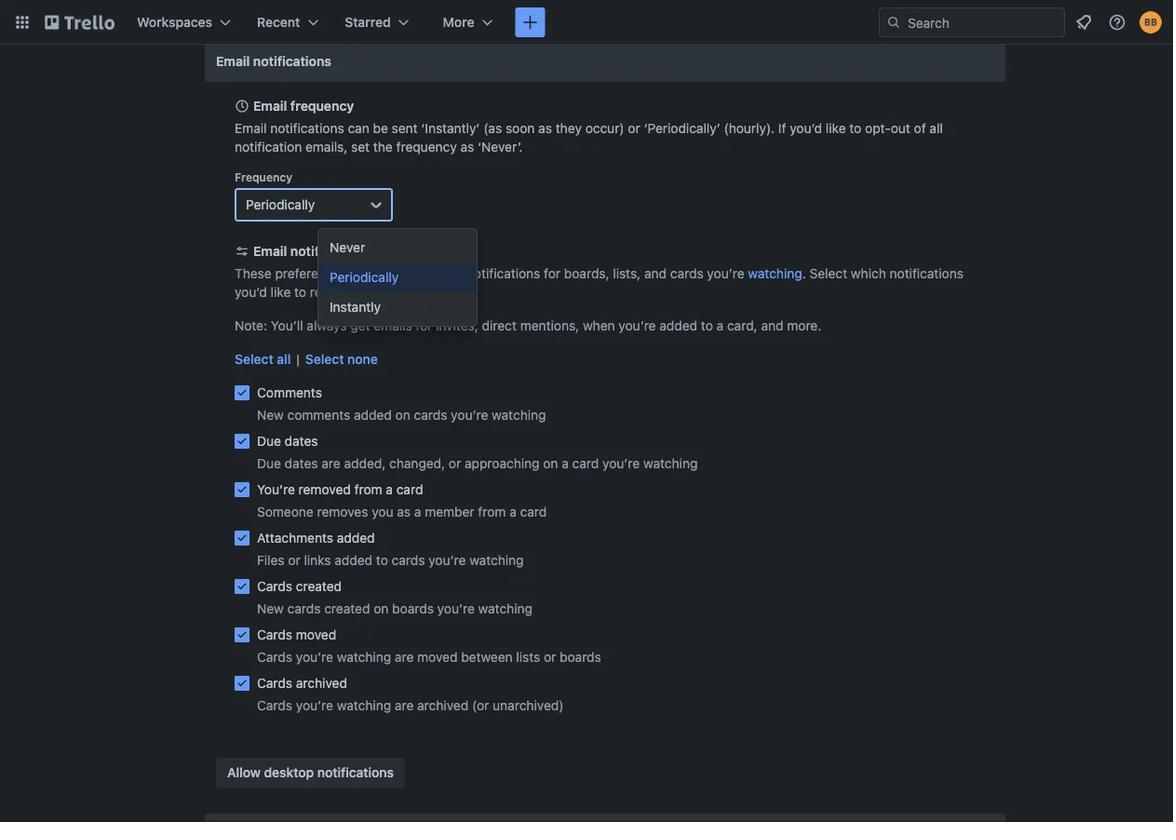Task type: describe. For each thing, give the bounding box(es) containing it.
removed
[[299, 482, 351, 497]]

'instantly'
[[421, 121, 480, 136]]

a down approaching
[[510, 504, 517, 520]]

get
[[351, 318, 370, 334]]

allow desktop notifications
[[227, 765, 394, 781]]

added left card,
[[660, 318, 698, 334]]

email notifications
[[216, 54, 332, 69]]

if
[[779, 121, 787, 136]]

(or
[[472, 698, 489, 714]]

never
[[330, 240, 365, 255]]

email notification preferences
[[253, 244, 441, 259]]

desktop
[[264, 765, 314, 781]]

0 horizontal spatial card
[[397, 482, 423, 497]]

be
[[373, 121, 388, 136]]

new for new cards created on boards you're watching
[[257, 601, 284, 617]]

0 horizontal spatial from
[[355, 482, 383, 497]]

emails,
[[306, 139, 348, 155]]

note:
[[235, 318, 267, 334]]

are for cards moved
[[395, 650, 414, 665]]

0 horizontal spatial periodically
[[246, 197, 315, 212]]

attachments
[[257, 531, 333, 546]]

card,
[[728, 318, 758, 334]]

cards you're watching are moved between lists or boards
[[257, 650, 602, 665]]

sent
[[392, 121, 418, 136]]

the
[[373, 139, 393, 155]]

apply
[[379, 266, 412, 281]]

someone removes you as a member from a card
[[257, 504, 547, 520]]

attachments added
[[257, 531, 375, 546]]

(as
[[484, 121, 502, 136]]

0 vertical spatial for
[[544, 266, 561, 281]]

a right approaching
[[562, 456, 569, 471]]

or inside email notifications can be sent 'instantly' (as soon as they occur) or 'periodically' (hourly). if you'd like to opt-out of all notification emails, set the frequency as 'never'.
[[628, 121, 641, 136]]

0 horizontal spatial for
[[416, 318, 433, 334]]

1 vertical spatial as
[[461, 139, 474, 155]]

email for email notification preferences
[[253, 244, 287, 259]]

0 horizontal spatial preferences
[[275, 266, 347, 281]]

email for email notifications can be sent 'instantly' (as soon as they occur) or 'periodically' (hourly). if you'd like to opt-out of all notification emails, set the frequency as 'never'.
[[235, 121, 267, 136]]

email for email notifications
[[216, 54, 250, 69]]

'never'.
[[478, 139, 523, 155]]

notifications inside email notifications can be sent 'instantly' (as soon as they occur) or 'periodically' (hourly). if you'd like to opt-out of all notification emails, set the frequency as 'never'.
[[270, 121, 344, 136]]

cards for cards created
[[257, 579, 293, 594]]

dates for due dates
[[285, 434, 318, 449]]

notifications inside 'link'
[[318, 765, 394, 781]]

cards up changed, on the bottom left
[[414, 408, 448, 423]]

cards down cards created
[[287, 601, 321, 617]]

like inside email notifications can be sent 'instantly' (as soon as they occur) or 'periodically' (hourly). if you'd like to opt-out of all notification emails, set the frequency as 'never'.
[[826, 121, 846, 136]]

2 vertical spatial as
[[397, 504, 411, 520]]

changed,
[[389, 456, 445, 471]]

comments
[[257, 385, 322, 401]]

email notifications can be sent 'instantly' (as soon as they occur) or 'periodically' (hourly). if you'd like to opt-out of all notification emails, set the frequency as 'never'.
[[235, 121, 943, 155]]

files or links added to cards you're watching
[[257, 553, 524, 568]]

email.
[[378, 285, 413, 300]]

select all | select none
[[235, 352, 378, 367]]

lists
[[516, 650, 540, 665]]

1 vertical spatial notification
[[291, 244, 362, 259]]

you'll
[[271, 318, 303, 334]]

email frequency
[[253, 98, 354, 114]]

you'd inside email notifications can be sent 'instantly' (as soon as they occur) or 'periodically' (hourly). if you'd like to opt-out of all notification emails, set the frequency as 'never'.
[[790, 121, 823, 136]]

select inside ". select which notifications you'd like to receive via email."
[[810, 266, 848, 281]]

new for new comments added on cards you're watching
[[257, 408, 284, 423]]

cards moved
[[257, 627, 336, 643]]

1 vertical spatial created
[[324, 601, 370, 617]]

notifications inside ". select which notifications you'd like to receive via email."
[[890, 266, 964, 281]]

cards archived
[[257, 676, 347, 691]]

1 vertical spatial and
[[762, 318, 784, 334]]

none
[[348, 352, 378, 367]]

on for boards
[[374, 601, 389, 617]]

frequency
[[235, 170, 293, 184]]

comments
[[287, 408, 351, 423]]

you
[[372, 504, 394, 520]]

on for cards
[[396, 408, 411, 423]]

new comments added on cards you're watching
[[257, 408, 546, 423]]

all inside email notifications can be sent 'instantly' (as soon as they occur) or 'periodically' (hourly). if you'd like to opt-out of all notification emails, set the frequency as 'never'.
[[930, 121, 943, 136]]

unarchived)
[[493, 698, 564, 714]]

more
[[443, 14, 475, 30]]

set
[[351, 139, 370, 155]]

files
[[257, 553, 285, 568]]

0 horizontal spatial select
[[235, 352, 274, 367]]

0 notifications image
[[1073, 11, 1096, 34]]

which
[[851, 266, 887, 281]]

select all button
[[235, 350, 291, 369]]

.
[[803, 266, 807, 281]]

1 horizontal spatial boards
[[560, 650, 602, 665]]

'periodically'
[[644, 121, 721, 136]]

between
[[461, 650, 513, 665]]

recent
[[257, 14, 300, 30]]

due for due dates are added, changed, or approaching on a card you're watching
[[257, 456, 281, 471]]

can
[[348, 121, 370, 136]]

due for due dates
[[257, 434, 281, 449]]

direct
[[482, 318, 517, 334]]

member
[[425, 504, 475, 520]]

approaching
[[465, 456, 540, 471]]

0 horizontal spatial and
[[645, 266, 667, 281]]

0 horizontal spatial all
[[277, 352, 291, 367]]

added down removes
[[337, 531, 375, 546]]

added up the added, in the left bottom of the page
[[354, 408, 392, 423]]

these
[[235, 266, 272, 281]]

cards for cards archived
[[257, 676, 293, 691]]

instantly
[[330, 300, 381, 315]]

workspaces
[[137, 14, 212, 30]]

cards for cards you're watching are archived (or unarchived)
[[257, 698, 293, 714]]

of
[[914, 121, 927, 136]]

to left email
[[416, 266, 428, 281]]

a up you
[[386, 482, 393, 497]]

via
[[357, 285, 374, 300]]

allow desktop notifications link
[[216, 758, 405, 788]]

1 horizontal spatial preferences
[[365, 244, 441, 259]]

cards down 'someone removes you as a member from a card'
[[392, 553, 425, 568]]

links
[[304, 553, 331, 568]]

1 vertical spatial moved
[[417, 650, 458, 665]]

opt-
[[866, 121, 891, 136]]

a left card,
[[717, 318, 724, 334]]

or right lists
[[544, 650, 556, 665]]

invites,
[[436, 318, 479, 334]]

1 horizontal spatial archived
[[417, 698, 469, 714]]

notifications up direct
[[467, 266, 541, 281]]

2 horizontal spatial on
[[543, 456, 558, 471]]

watching link
[[748, 266, 803, 281]]

recent button
[[246, 7, 330, 37]]

cards right lists,
[[671, 266, 704, 281]]

cards you're watching are archived (or unarchived)
[[257, 698, 564, 714]]

cards for cards moved
[[257, 627, 293, 643]]

these preferences only apply to email notifications for boards, lists, and cards you're watching
[[235, 266, 803, 281]]



Task type: locate. For each thing, give the bounding box(es) containing it.
from right member
[[478, 504, 506, 520]]

cards
[[671, 266, 704, 281], [414, 408, 448, 423], [392, 553, 425, 568], [287, 601, 321, 617]]

moved up cards archived
[[296, 627, 336, 643]]

added right links at bottom left
[[335, 553, 373, 568]]

note: you'll always get emails for invites, direct mentions, when you're added to a card, and more.
[[235, 318, 822, 334]]

1 vertical spatial are
[[395, 650, 414, 665]]

someone
[[257, 504, 314, 520]]

cards for cards you're watching are moved between lists or boards
[[257, 650, 293, 665]]

0 vertical spatial boards
[[392, 601, 434, 617]]

1 horizontal spatial card
[[520, 504, 547, 520]]

added
[[660, 318, 698, 334], [354, 408, 392, 423], [337, 531, 375, 546], [335, 553, 373, 568]]

2 new from the top
[[257, 601, 284, 617]]

email down email notifications
[[253, 98, 287, 114]]

notifications down recent dropdown button
[[253, 54, 332, 69]]

all
[[930, 121, 943, 136], [277, 352, 291, 367]]

card down approaching
[[520, 504, 547, 520]]

and right lists,
[[645, 266, 667, 281]]

0 vertical spatial are
[[322, 456, 341, 471]]

card
[[573, 456, 599, 471], [397, 482, 423, 497], [520, 504, 547, 520]]

1 horizontal spatial like
[[826, 121, 846, 136]]

allow
[[227, 765, 261, 781]]

cards created
[[257, 579, 342, 594]]

create board or workspace image
[[521, 13, 540, 32]]

1 horizontal spatial from
[[478, 504, 506, 520]]

are up cards you're watching are archived (or unarchived)
[[395, 650, 414, 665]]

are for cards archived
[[395, 698, 414, 714]]

email
[[431, 266, 463, 281]]

1 vertical spatial due
[[257, 456, 281, 471]]

as right you
[[397, 504, 411, 520]]

0 horizontal spatial you'd
[[235, 285, 267, 300]]

0 horizontal spatial moved
[[296, 627, 336, 643]]

to left opt- on the right
[[850, 121, 862, 136]]

when
[[583, 318, 615, 334]]

Search field
[[902, 8, 1065, 36]]

1 vertical spatial for
[[416, 318, 433, 334]]

1 vertical spatial on
[[543, 456, 558, 471]]

created down links at bottom left
[[296, 579, 342, 594]]

new down comments
[[257, 408, 284, 423]]

lists,
[[613, 266, 641, 281]]

soon
[[506, 121, 535, 136]]

you're removed from a card
[[257, 482, 423, 497]]

1 due from the top
[[257, 434, 281, 449]]

cards
[[257, 579, 293, 594], [257, 627, 293, 643], [257, 650, 293, 665], [257, 676, 293, 691], [257, 698, 293, 714]]

0 vertical spatial created
[[296, 579, 342, 594]]

1 vertical spatial frequency
[[396, 139, 457, 155]]

0 horizontal spatial boards
[[392, 601, 434, 617]]

from
[[355, 482, 383, 497], [478, 504, 506, 520]]

due dates are added, changed, or approaching on a card you're watching
[[257, 456, 698, 471]]

or down 'attachments'
[[288, 553, 301, 568]]

2 horizontal spatial as
[[539, 121, 552, 136]]

2 vertical spatial card
[[520, 504, 547, 520]]

0 horizontal spatial on
[[374, 601, 389, 617]]

mentions,
[[520, 318, 580, 334]]

due dates
[[257, 434, 318, 449]]

starred
[[345, 14, 391, 30]]

2 vertical spatial on
[[374, 601, 389, 617]]

from down the added, in the left bottom of the page
[[355, 482, 383, 497]]

all right of
[[930, 121, 943, 136]]

like
[[826, 121, 846, 136], [271, 285, 291, 300]]

2 horizontal spatial select
[[810, 266, 848, 281]]

0 vertical spatial frequency
[[291, 98, 354, 114]]

like down these
[[271, 285, 291, 300]]

moved
[[296, 627, 336, 643], [417, 650, 458, 665]]

as down 'instantly'
[[461, 139, 474, 155]]

as
[[539, 121, 552, 136], [461, 139, 474, 155], [397, 504, 411, 520]]

preferences up apply at the left
[[365, 244, 441, 259]]

and right card,
[[762, 318, 784, 334]]

open information menu image
[[1109, 13, 1127, 32]]

on right approaching
[[543, 456, 558, 471]]

like left opt- on the right
[[826, 121, 846, 136]]

occur)
[[586, 121, 625, 136]]

and
[[645, 266, 667, 281], [762, 318, 784, 334]]

1 vertical spatial preferences
[[275, 266, 347, 281]]

select none button
[[305, 350, 378, 369]]

or right changed, on the bottom left
[[449, 456, 461, 471]]

select down note:
[[235, 352, 274, 367]]

0 vertical spatial like
[[826, 121, 846, 136]]

dates down due dates
[[285, 456, 318, 471]]

0 vertical spatial preferences
[[365, 244, 441, 259]]

0 horizontal spatial archived
[[296, 676, 347, 691]]

1 vertical spatial card
[[397, 482, 423, 497]]

1 horizontal spatial as
[[461, 139, 474, 155]]

moved left between
[[417, 650, 458, 665]]

select right |
[[305, 352, 344, 367]]

are down cards you're watching are moved between lists or boards
[[395, 698, 414, 714]]

they
[[556, 121, 582, 136]]

1 horizontal spatial select
[[305, 352, 344, 367]]

on down files or links added to cards you're watching
[[374, 601, 389, 617]]

0 vertical spatial all
[[930, 121, 943, 136]]

a
[[717, 318, 724, 334], [562, 456, 569, 471], [386, 482, 393, 497], [414, 504, 421, 520], [510, 504, 517, 520]]

select
[[810, 266, 848, 281], [235, 352, 274, 367], [305, 352, 344, 367]]

email for email frequency
[[253, 98, 287, 114]]

as left they
[[539, 121, 552, 136]]

1 horizontal spatial you'd
[[790, 121, 823, 136]]

0 horizontal spatial as
[[397, 504, 411, 520]]

to
[[850, 121, 862, 136], [416, 266, 428, 281], [294, 285, 307, 300], [701, 318, 713, 334], [376, 553, 388, 568]]

archived
[[296, 676, 347, 691], [417, 698, 469, 714]]

you'd down these
[[235, 285, 267, 300]]

workspaces button
[[126, 7, 242, 37]]

frequency
[[291, 98, 354, 114], [396, 139, 457, 155]]

0 vertical spatial on
[[396, 408, 411, 423]]

a left member
[[414, 504, 421, 520]]

email inside email notifications can be sent 'instantly' (as soon as they occur) or 'periodically' (hourly). if you'd like to opt-out of all notification emails, set the frequency as 'never'.
[[235, 121, 267, 136]]

only
[[351, 266, 376, 281]]

|
[[297, 352, 300, 367]]

1 horizontal spatial for
[[544, 266, 561, 281]]

or right occur) on the top
[[628, 121, 641, 136]]

0 vertical spatial moved
[[296, 627, 336, 643]]

1 horizontal spatial and
[[762, 318, 784, 334]]

3 cards from the top
[[257, 650, 293, 665]]

are up removed on the left bottom of page
[[322, 456, 341, 471]]

1 vertical spatial boards
[[560, 650, 602, 665]]

you'd
[[790, 121, 823, 136], [235, 285, 267, 300]]

1 horizontal spatial frequency
[[396, 139, 457, 155]]

1 vertical spatial like
[[271, 285, 291, 300]]

to inside email notifications can be sent 'instantly' (as soon as they occur) or 'periodically' (hourly). if you'd like to opt-out of all notification emails, set the frequency as 'never'.
[[850, 121, 862, 136]]

out
[[891, 121, 911, 136]]

notification up frequency in the top left of the page
[[235, 139, 302, 155]]

0 vertical spatial new
[[257, 408, 284, 423]]

new cards created on boards you're watching
[[257, 601, 533, 617]]

to down you
[[376, 553, 388, 568]]

new down cards created
[[257, 601, 284, 617]]

to inside ". select which notifications you'd like to receive via email."
[[294, 285, 307, 300]]

for right emails
[[416, 318, 433, 334]]

1 vertical spatial new
[[257, 601, 284, 617]]

for
[[544, 266, 561, 281], [416, 318, 433, 334]]

notification
[[235, 139, 302, 155], [291, 244, 362, 259]]

0 vertical spatial due
[[257, 434, 281, 449]]

1 dates from the top
[[285, 434, 318, 449]]

1 horizontal spatial moved
[[417, 650, 458, 665]]

periodically
[[246, 197, 315, 212], [330, 270, 399, 285]]

1 new from the top
[[257, 408, 284, 423]]

2 vertical spatial are
[[395, 698, 414, 714]]

to left card,
[[701, 318, 713, 334]]

2 dates from the top
[[285, 456, 318, 471]]

1 horizontal spatial periodically
[[330, 270, 399, 285]]

due
[[257, 434, 281, 449], [257, 456, 281, 471]]

card up 'someone removes you as a member from a card'
[[397, 482, 423, 497]]

always
[[307, 318, 347, 334]]

you're
[[707, 266, 745, 281], [619, 318, 656, 334], [451, 408, 488, 423], [603, 456, 640, 471], [429, 553, 466, 568], [438, 601, 475, 617], [296, 650, 333, 665], [296, 698, 333, 714]]

email down workspaces popup button
[[216, 54, 250, 69]]

0 vertical spatial dates
[[285, 434, 318, 449]]

card right approaching
[[573, 456, 599, 471]]

frequency down sent
[[396, 139, 457, 155]]

frequency inside email notifications can be sent 'instantly' (as soon as they occur) or 'periodically' (hourly). if you'd like to opt-out of all notification emails, set the frequency as 'never'.
[[396, 139, 457, 155]]

more button
[[432, 7, 504, 37]]

0 vertical spatial and
[[645, 266, 667, 281]]

boards right lists
[[560, 650, 602, 665]]

0 vertical spatial archived
[[296, 676, 347, 691]]

0 horizontal spatial frequency
[[291, 98, 354, 114]]

receive
[[310, 285, 354, 300]]

emails
[[374, 318, 412, 334]]

added,
[[344, 456, 386, 471]]

5 cards from the top
[[257, 698, 293, 714]]

0 vertical spatial notification
[[235, 139, 302, 155]]

notifications right which
[[890, 266, 964, 281]]

email up these
[[253, 244, 287, 259]]

frequency up emails,
[[291, 98, 354, 114]]

1 vertical spatial dates
[[285, 456, 318, 471]]

email up frequency in the top left of the page
[[235, 121, 267, 136]]

archived down cards moved
[[296, 676, 347, 691]]

1 horizontal spatial on
[[396, 408, 411, 423]]

bob builder (bobbuilder40) image
[[1140, 11, 1163, 34]]

1 cards from the top
[[257, 579, 293, 594]]

2 cards from the top
[[257, 627, 293, 643]]

on up changed, on the bottom left
[[396, 408, 411, 423]]

2 horizontal spatial card
[[573, 456, 599, 471]]

0 horizontal spatial like
[[271, 285, 291, 300]]

notifications down "email frequency"
[[270, 121, 344, 136]]

1 vertical spatial periodically
[[330, 270, 399, 285]]

preferences up receive
[[275, 266, 347, 281]]

boards
[[392, 601, 434, 617], [560, 650, 602, 665]]

boards,
[[564, 266, 610, 281]]

back to home image
[[45, 7, 115, 37]]

1 vertical spatial all
[[277, 352, 291, 367]]

you'd inside ". select which notifications you'd like to receive via email."
[[235, 285, 267, 300]]

1 vertical spatial you'd
[[235, 285, 267, 300]]

removes
[[317, 504, 368, 520]]

dates for due dates are added, changed, or approaching on a card you're watching
[[285, 456, 318, 471]]

you're
[[257, 482, 295, 497]]

for left boards,
[[544, 266, 561, 281]]

primary element
[[0, 0, 1174, 45]]

to left receive
[[294, 285, 307, 300]]

0 vertical spatial card
[[573, 456, 599, 471]]

like inside ". select which notifications you'd like to receive via email."
[[271, 285, 291, 300]]

watching
[[748, 266, 803, 281], [492, 408, 546, 423], [644, 456, 698, 471], [470, 553, 524, 568], [478, 601, 533, 617], [337, 650, 391, 665], [337, 698, 391, 714]]

0 vertical spatial you'd
[[790, 121, 823, 136]]

boards up cards you're watching are moved between lists or boards
[[392, 601, 434, 617]]

archived left the (or
[[417, 698, 469, 714]]

1 horizontal spatial all
[[930, 121, 943, 136]]

created down cards created
[[324, 601, 370, 617]]

0 vertical spatial from
[[355, 482, 383, 497]]

notification inside email notifications can be sent 'instantly' (as soon as they occur) or 'periodically' (hourly). if you'd like to opt-out of all notification emails, set the frequency as 'never'.
[[235, 139, 302, 155]]

select right .
[[810, 266, 848, 281]]

1 vertical spatial archived
[[417, 698, 469, 714]]

you'd right if
[[790, 121, 823, 136]]

preferences
[[365, 244, 441, 259], [275, 266, 347, 281]]

0 vertical spatial periodically
[[246, 197, 315, 212]]

dates down 'comments'
[[285, 434, 318, 449]]

2 due from the top
[[257, 456, 281, 471]]

periodically up instantly
[[330, 270, 399, 285]]

. select which notifications you'd like to receive via email.
[[235, 266, 964, 300]]

more.
[[787, 318, 822, 334]]

0 vertical spatial as
[[539, 121, 552, 136]]

notification up receive
[[291, 244, 362, 259]]

starred button
[[334, 7, 421, 37]]

4 cards from the top
[[257, 676, 293, 691]]

all left |
[[277, 352, 291, 367]]

on
[[396, 408, 411, 423], [543, 456, 558, 471], [374, 601, 389, 617]]

periodically down frequency in the top left of the page
[[246, 197, 315, 212]]

search image
[[887, 15, 902, 30]]

1 vertical spatial from
[[478, 504, 506, 520]]

notifications right desktop
[[318, 765, 394, 781]]

(hourly).
[[724, 121, 775, 136]]



Task type: vqa. For each thing, say whether or not it's contained in the screenshot.
Create a Workspace image on the left top
no



